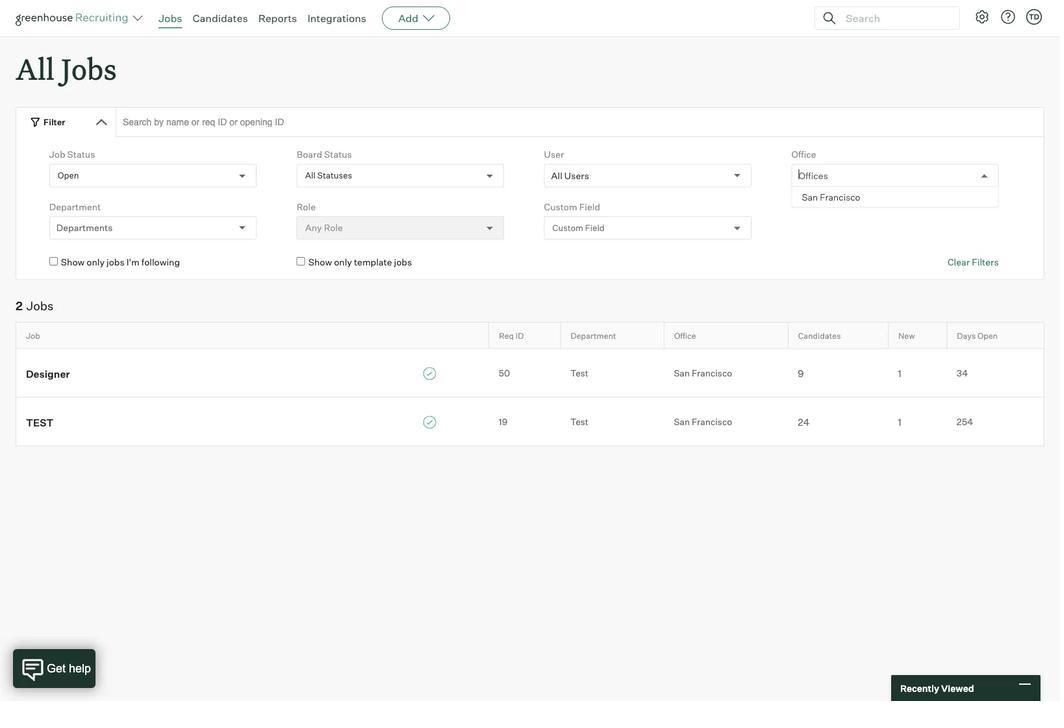 Task type: locate. For each thing, give the bounding box(es) containing it.
None field
[[799, 165, 802, 187]]

job down filter on the top of page
[[49, 149, 65, 160]]

1 horizontal spatial show
[[309, 257, 332, 268]]

jobs right template
[[394, 257, 412, 268]]

1 link
[[889, 367, 948, 380], [889, 415, 948, 429]]

1 vertical spatial san francisco
[[674, 368, 733, 379]]

all down board
[[305, 171, 316, 181]]

show right show only template jobs option
[[309, 257, 332, 268]]

status for job status
[[67, 149, 95, 160]]

1 1 from the top
[[899, 368, 902, 380]]

0 horizontal spatial jobs
[[27, 299, 54, 314]]

1 vertical spatial 1
[[899, 417, 902, 429]]

2 vertical spatial san
[[674, 417, 690, 428]]

1 horizontal spatial jobs
[[394, 257, 412, 268]]

1 vertical spatial department
[[571, 331, 617, 341]]

department
[[49, 201, 101, 213], [571, 331, 617, 341]]

days open
[[958, 331, 998, 341]]

san francisco option
[[793, 188, 999, 207]]

francisco inside option
[[820, 192, 861, 203]]

filters
[[972, 257, 999, 268]]

0 vertical spatial francisco
[[820, 192, 861, 203]]

recently
[[901, 683, 940, 695]]

0 horizontal spatial jobs
[[107, 257, 125, 268]]

jobs link
[[159, 12, 182, 25]]

francisco for designer
[[692, 368, 733, 379]]

san inside option
[[802, 192, 818, 203]]

1 test from the top
[[571, 368, 589, 379]]

san for designer
[[674, 368, 690, 379]]

board
[[297, 149, 322, 160]]

francisco
[[820, 192, 861, 203], [692, 368, 733, 379], [692, 417, 733, 428]]

2 vertical spatial jobs
[[27, 299, 54, 314]]

configure image
[[975, 9, 991, 25]]

0 vertical spatial open
[[58, 171, 79, 181]]

1 vertical spatial san
[[674, 368, 690, 379]]

all for all statuses
[[305, 171, 316, 181]]

job for job
[[26, 331, 40, 341]]

1 status from the left
[[67, 149, 95, 160]]

1 horizontal spatial jobs
[[61, 49, 117, 88]]

open
[[58, 171, 79, 181], [978, 331, 998, 341]]

custom field
[[544, 201, 601, 213], [553, 223, 605, 233]]

1 vertical spatial candidates
[[799, 331, 841, 341]]

candidates up 9 link
[[799, 331, 841, 341]]

office
[[792, 149, 817, 160], [675, 331, 697, 341]]

2 status from the left
[[324, 149, 352, 160]]

i'm
[[127, 257, 140, 268]]

job down 2 jobs
[[26, 331, 40, 341]]

1 horizontal spatial job
[[49, 149, 65, 160]]

1 link left 254
[[889, 415, 948, 429]]

test for test
[[571, 417, 589, 428]]

0 vertical spatial 1
[[899, 368, 902, 380]]

custom field down users
[[553, 223, 605, 233]]

job
[[49, 149, 65, 160], [26, 331, 40, 341]]

0 horizontal spatial all
[[16, 49, 54, 88]]

recently viewed
[[901, 683, 975, 695]]

2 show from the left
[[309, 257, 332, 268]]

0 vertical spatial candidates
[[193, 12, 248, 25]]

1 link down new on the right top of page
[[889, 367, 948, 380]]

clear filters link
[[948, 256, 999, 269]]

0 vertical spatial custom
[[544, 201, 578, 213]]

2 only from the left
[[334, 257, 352, 268]]

0 vertical spatial department
[[49, 201, 101, 213]]

1 vertical spatial 1 link
[[889, 415, 948, 429]]

1 only from the left
[[87, 257, 105, 268]]

1 vertical spatial job
[[26, 331, 40, 341]]

designer
[[26, 368, 70, 380]]

1 vertical spatial custom field
[[553, 223, 605, 233]]

jobs down greenhouse recruiting image
[[61, 49, 117, 88]]

1 horizontal spatial only
[[334, 257, 352, 268]]

reports link
[[258, 12, 297, 25]]

francisco for test
[[692, 417, 733, 428]]

1 horizontal spatial open
[[978, 331, 998, 341]]

1 vertical spatial francisco
[[692, 368, 733, 379]]

0 horizontal spatial job
[[26, 331, 40, 341]]

only
[[87, 257, 105, 268], [334, 257, 352, 268]]

custom field down "all users" option
[[544, 201, 601, 213]]

2 test from the top
[[571, 417, 589, 428]]

open right the days on the right top
[[978, 331, 998, 341]]

jobs left i'm
[[107, 257, 125, 268]]

show for show only template jobs
[[309, 257, 332, 268]]

1 down new on the right top of page
[[899, 368, 902, 380]]

add
[[399, 12, 419, 25]]

0 vertical spatial job
[[49, 149, 65, 160]]

2 vertical spatial francisco
[[692, 417, 733, 428]]

0 vertical spatial custom field
[[544, 201, 601, 213]]

board status
[[297, 149, 352, 160]]

jobs left the candidates link
[[159, 12, 182, 25]]

only for template
[[334, 257, 352, 268]]

2 horizontal spatial jobs
[[159, 12, 182, 25]]

test for designer
[[571, 368, 589, 379]]

show
[[61, 257, 85, 268], [309, 257, 332, 268]]

add button
[[382, 6, 451, 30]]

all
[[16, 49, 54, 88], [552, 170, 563, 181], [305, 171, 316, 181]]

status
[[67, 149, 95, 160], [324, 149, 352, 160]]

candidates right jobs link
[[193, 12, 248, 25]]

1 vertical spatial test
[[571, 417, 589, 428]]

50
[[499, 368, 510, 379]]

1 vertical spatial office
[[675, 331, 697, 341]]

candidates link
[[193, 12, 248, 25]]

0 vertical spatial san
[[802, 192, 818, 203]]

Show only jobs I'm following checkbox
[[49, 258, 58, 266]]

19
[[499, 417, 508, 428]]

0 vertical spatial san francisco
[[802, 192, 861, 203]]

1 horizontal spatial department
[[571, 331, 617, 341]]

2 vertical spatial san francisco
[[674, 417, 733, 428]]

clear
[[948, 257, 970, 268]]

2 horizontal spatial all
[[552, 170, 563, 181]]

1 show from the left
[[61, 257, 85, 268]]

jobs
[[107, 257, 125, 268], [394, 257, 412, 268]]

all left users
[[552, 170, 563, 181]]

2 1 from the top
[[899, 417, 902, 429]]

test link
[[16, 415, 489, 429]]

only left template
[[334, 257, 352, 268]]

2 1 link from the top
[[889, 415, 948, 429]]

only down the departments
[[87, 257, 105, 268]]

candidates
[[193, 12, 248, 25], [799, 331, 841, 341]]

custom
[[544, 201, 578, 213], [553, 223, 584, 233]]

jobs
[[159, 12, 182, 25], [61, 49, 117, 88], [27, 299, 54, 314]]

new
[[899, 331, 916, 341]]

24
[[798, 417, 810, 429]]

2
[[16, 299, 23, 314]]

1 vertical spatial jobs
[[61, 49, 117, 88]]

all up filter on the top of page
[[16, 49, 54, 88]]

designer link
[[16, 366, 489, 381]]

34
[[957, 368, 969, 379]]

san
[[802, 192, 818, 203], [674, 368, 690, 379], [674, 417, 690, 428]]

0 horizontal spatial show
[[61, 257, 85, 268]]

0 horizontal spatial status
[[67, 149, 95, 160]]

show right "show only jobs i'm following" option
[[61, 257, 85, 268]]

1 horizontal spatial office
[[792, 149, 817, 160]]

job status
[[49, 149, 95, 160]]

test
[[26, 416, 53, 429]]

field
[[580, 201, 601, 213], [586, 223, 605, 233]]

open down job status
[[58, 171, 79, 181]]

test
[[571, 368, 589, 379], [571, 417, 589, 428]]

9 link
[[789, 367, 889, 380]]

0 vertical spatial 1 link
[[889, 367, 948, 380]]

1
[[899, 368, 902, 380], [899, 417, 902, 429]]

0 horizontal spatial office
[[675, 331, 697, 341]]

1 horizontal spatial all
[[305, 171, 316, 181]]

254
[[957, 417, 974, 428]]

1 1 link from the top
[[889, 367, 948, 380]]

jobs right the 2
[[27, 299, 54, 314]]

san francisco
[[802, 192, 861, 203], [674, 368, 733, 379], [674, 417, 733, 428]]

1 horizontal spatial status
[[324, 149, 352, 160]]

1 right the 24 link at bottom right
[[899, 417, 902, 429]]

1 vertical spatial open
[[978, 331, 998, 341]]

0 horizontal spatial only
[[87, 257, 105, 268]]

1 for designer
[[899, 368, 902, 380]]

0 vertical spatial test
[[571, 368, 589, 379]]

show only template jobs
[[309, 257, 412, 268]]



Task type: describe. For each thing, give the bounding box(es) containing it.
viewed
[[942, 683, 975, 695]]

job for job status
[[49, 149, 65, 160]]

san francisco inside san francisco option
[[802, 192, 861, 203]]

all jobs
[[16, 49, 117, 88]]

all for all jobs
[[16, 49, 54, 88]]

user
[[544, 149, 564, 160]]

days
[[958, 331, 977, 341]]

1 jobs from the left
[[107, 257, 125, 268]]

1 link for test
[[889, 415, 948, 429]]

td
[[1029, 12, 1040, 21]]

0 vertical spatial jobs
[[159, 12, 182, 25]]

integrations
[[308, 12, 367, 25]]

users
[[565, 170, 589, 181]]

0 horizontal spatial open
[[58, 171, 79, 181]]

0 vertical spatial office
[[792, 149, 817, 160]]

td button
[[1027, 9, 1043, 25]]

offices
[[799, 170, 829, 181]]

9
[[798, 368, 804, 380]]

1 for test
[[899, 417, 902, 429]]

all for all users
[[552, 170, 563, 181]]

req id
[[499, 331, 524, 341]]

clear filters
[[948, 257, 999, 268]]

1 vertical spatial field
[[586, 223, 605, 233]]

show only jobs i'm following
[[61, 257, 180, 268]]

status for board status
[[324, 149, 352, 160]]

role
[[297, 201, 316, 213]]

0 horizontal spatial candidates
[[193, 12, 248, 25]]

1 vertical spatial custom
[[553, 223, 584, 233]]

Search by name or req ID or opening ID text field
[[116, 107, 1045, 137]]

24 link
[[789, 415, 889, 429]]

filter
[[44, 117, 65, 127]]

Show only template jobs checkbox
[[297, 258, 305, 266]]

all users
[[552, 170, 589, 181]]

statuses
[[318, 171, 352, 181]]

template
[[354, 257, 392, 268]]

reports
[[258, 12, 297, 25]]

san francisco for designer
[[674, 368, 733, 379]]

2 jobs from the left
[[394, 257, 412, 268]]

1 horizontal spatial candidates
[[799, 331, 841, 341]]

show for show only jobs i'm following
[[61, 257, 85, 268]]

all statuses
[[305, 171, 352, 181]]

only for jobs
[[87, 257, 105, 268]]

Search text field
[[843, 9, 948, 28]]

jobs for 2 jobs
[[27, 299, 54, 314]]

san francisco for test
[[674, 417, 733, 428]]

following
[[142, 257, 180, 268]]

id
[[516, 331, 524, 341]]

greenhouse recruiting image
[[16, 10, 133, 26]]

td button
[[1024, 6, 1045, 27]]

all users option
[[552, 170, 589, 181]]

1 link for designer
[[889, 367, 948, 380]]

san for test
[[674, 417, 690, 428]]

0 horizontal spatial department
[[49, 201, 101, 213]]

jobs for all jobs
[[61, 49, 117, 88]]

2 jobs
[[16, 299, 54, 314]]

integrations link
[[308, 12, 367, 25]]

departments
[[56, 222, 113, 234]]

0 vertical spatial field
[[580, 201, 601, 213]]

req
[[499, 331, 514, 341]]



Task type: vqa. For each thing, say whether or not it's contained in the screenshot.
order history link
no



